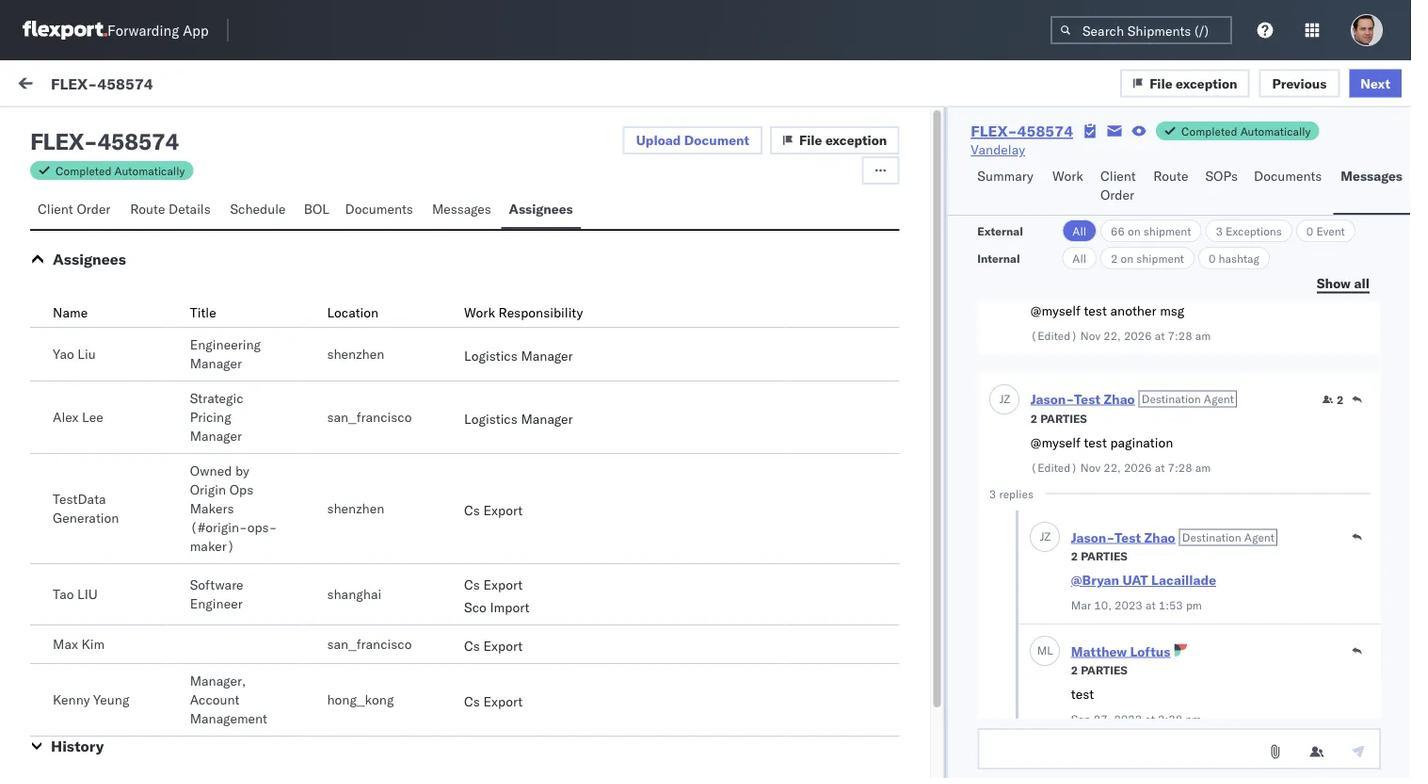 Task type: vqa. For each thing, say whether or not it's contained in the screenshot.
the topmost Days
no



Task type: describe. For each thing, give the bounding box(es) containing it.
strategic
[[190, 390, 244, 406]]

uat
[[1123, 572, 1148, 588]]

2 flex- 458574 from the top
[[1089, 596, 1178, 612]]

cs export sco import
[[464, 576, 530, 616]]

0 vertical spatial completed
[[1182, 124, 1238, 138]]

0 horizontal spatial documents button
[[338, 192, 425, 229]]

3 for 3 replies
[[989, 486, 996, 501]]

j for (edited)  nov 22, 2026 at 7:28 am
[[1000, 392, 1004, 406]]

0 horizontal spatial file
[[800, 132, 823, 148]]

shanghai
[[327, 586, 382, 602]]

4 cs from the top
[[464, 693, 480, 710]]

flex- left 3:38 at the right bottom of the page
[[1089, 718, 1129, 735]]

@myself for pagination
[[1031, 434, 1081, 451]]

yeung
[[93, 691, 129, 708]]

on for 2
[[1121, 251, 1134, 265]]

1 vertical spatial parties
[[1081, 549, 1128, 563]]

test for (edited)  nov 22, 2026 at 7:28 am
[[1074, 390, 1101, 407]]

2 on shipment
[[1111, 251, 1185, 265]]

all button for 66
[[1063, 219, 1097, 242]]

schedule button
[[223, 192, 297, 229]]

sco
[[464, 599, 487, 616]]

1 vertical spatial completed
[[56, 163, 112, 178]]

@bryan uat lacaillade button
[[1071, 572, 1217, 588]]

0 horizontal spatial message
[[58, 163, 104, 178]]

0 vertical spatial pm
[[1186, 598, 1202, 612]]

resize handle column header for related work item/shipment
[[1364, 157, 1386, 778]]

oct for latent messaging test.
[[478, 219, 500, 235]]

10,
[[1094, 598, 1112, 612]]

2 for mar 10, 2023 at 1:53 pm
[[1071, 549, 1078, 563]]

tao
[[53, 586, 74, 602]]

exception: for exception: warehouse devan delay
[[60, 594, 127, 611]]

66
[[1111, 224, 1125, 238]]

jason-test zhao destination agent for mar 10, 2023 at 1:53 pm
[[1071, 529, 1275, 545]]

test sep 27, 2023 at 3:38 pm
[[1071, 686, 1202, 726]]

pm for you
[[599, 718, 619, 735]]

1 vertical spatial file exception
[[800, 132, 888, 148]]

458574 right 27,
[[1129, 718, 1178, 735]]

3 omkar from the top
[[91, 458, 131, 475]]

jason- for (edited)  nov 22, 2026 at 7:28 am
[[1031, 390, 1074, 407]]

0 vertical spatial documents
[[1255, 168, 1323, 184]]

oct for you
[[478, 718, 500, 735]]

k
[[302, 717, 310, 733]]

to
[[261, 321, 273, 338]]

458574 up 2 on shipment in the right of the page
[[1129, 219, 1178, 235]]

max kim
[[53, 636, 105, 652]]

internal (0)
[[126, 120, 200, 136]]

upload
[[636, 132, 681, 148]]

1 vertical spatial documents
[[345, 201, 413, 217]]

account
[[190, 691, 240, 708]]

show all button
[[1306, 269, 1382, 298]]

458574 up vandelay
[[1018, 122, 1074, 140]]

been
[[406, 717, 436, 733]]

kenny
[[53, 691, 90, 708]]

1 vertical spatial automatically
[[115, 163, 185, 178]]

client for the left the client order button
[[38, 201, 73, 217]]

3 pm from the top
[[599, 596, 619, 612]]

(edited) inside @myself test pagination (edited)  nov 22, 2026 at 7:28 am
[[1031, 460, 1078, 474]]

mar 10, 2023 at 1:53 pm
[[1071, 598, 1202, 612]]

route for route details
[[130, 201, 165, 217]]

hong_kong
[[327, 691, 394, 708]]

route details
[[130, 201, 211, 217]]

liu
[[77, 586, 98, 602]]

work inside button
[[183, 77, 214, 94]]

parties for test
[[1081, 663, 1128, 677]]

1 vertical spatial completed automatically
[[56, 163, 185, 178]]

established,
[[306, 632, 380, 648]]

3 export from the top
[[484, 638, 523, 654]]

am inside @myself test another msg (edited)  nov 22, 2026 at 7:28 am
[[1196, 328, 1211, 342]]

2023, for latent messaging test.
[[527, 219, 564, 235]]

previous
[[1273, 75, 1327, 91]]

2 logistics manager from the top
[[464, 411, 573, 427]]

26, for latent messaging test.
[[503, 219, 524, 235]]

nov inside @myself test pagination (edited)  nov 22, 2026 at 7:28 am
[[1081, 460, 1101, 474]]

your inside we are notifying you that your shipment, k & k, devan has been delayed. this often occurs when unloading cargo takes longer than expected.
[[209, 717, 235, 733]]

shipment for 66 on shipment
[[1144, 224, 1192, 238]]

all for 66
[[1073, 224, 1087, 238]]

software
[[190, 576, 244, 593]]

1 vertical spatial assignees button
[[53, 250, 126, 268]]

test for another
[[1084, 302, 1107, 319]]

1 cs export from the top
[[464, 502, 523, 519]]

flex- up vandelay
[[971, 122, 1018, 140]]

oct for a
[[478, 304, 500, 320]]

related
[[1090, 163, 1129, 178]]

j z for (edited)  nov 22, 2026 at 7:28 am
[[1000, 392, 1010, 406]]

2023 inside test sep 27, 2023 at 3:38 pm
[[1114, 712, 1142, 726]]

maker)
[[190, 538, 235, 554]]

test.
[[165, 236, 192, 253]]

destination for (edited)  nov 22, 2026 at 7:28 am
[[1142, 392, 1201, 406]]

route button
[[1147, 159, 1199, 215]]

commendation
[[129, 321, 218, 338]]

upload document
[[636, 132, 750, 148]]

flex- 458574 for you
[[1089, 718, 1178, 735]]

1 vertical spatial assignees
[[53, 250, 126, 268]]

jason- for mar 10, 2023 at 1:53 pm
[[1071, 529, 1115, 545]]

jason-test zhao button for (edited)  nov 22, 2026 at 7:28 am
[[1031, 390, 1135, 407]]

3 for 3 exceptions
[[1216, 224, 1223, 238]]

latent
[[57, 236, 95, 253]]

Search Shipments (/) text field
[[1051, 16, 1233, 44]]

zhao for (edited)  nov 22, 2026 at 7:28 am
[[1104, 390, 1135, 407]]

internal (0) button
[[119, 111, 211, 148]]

2026 inside @myself test pagination (edited)  nov 22, 2026 at 7:28 am
[[1124, 460, 1152, 474]]

0 vertical spatial completed automatically
[[1182, 124, 1311, 138]]

1 horizontal spatial assignees button
[[502, 192, 581, 229]]

oct 26, 2023, 7:22 pm edt
[[478, 219, 647, 235]]

1 horizontal spatial messages button
[[1334, 159, 1411, 215]]

z for mar 10, 2023 at 1:53 pm
[[1044, 529, 1051, 543]]

flex- 1366815
[[1089, 389, 1186, 405]]

1 logistics manager from the top
[[464, 348, 573, 364]]

all button for 2
[[1063, 247, 1097, 269]]

msg
[[1160, 302, 1185, 319]]

(0) for external (0)
[[83, 120, 108, 136]]

omkar for latent
[[91, 204, 131, 220]]

at inside test sep 27, 2023 at 3:38 pm
[[1145, 712, 1155, 726]]

flex- up 2 on shipment in the right of the page
[[1089, 219, 1129, 235]]

1 vertical spatial exception
[[826, 132, 888, 148]]

2026 inside @myself test another msg (edited)  nov 22, 2026 at 7:28 am
[[1124, 328, 1152, 342]]

export inside cs export sco import
[[484, 576, 523, 593]]

delayed.
[[57, 736, 107, 752]]

0 vertical spatial this
[[57, 632, 82, 648]]

client order for the left the client order button
[[38, 201, 111, 217]]

omkar for we
[[91, 684, 131, 701]]

0 vertical spatial file
[[1150, 75, 1173, 91]]

cargo
[[316, 736, 349, 752]]

sops
[[1206, 168, 1239, 184]]

omkar savant for boat!
[[91, 373, 175, 390]]

matthew
[[1071, 643, 1127, 659]]

cs inside cs export sco import
[[464, 576, 480, 593]]

(edited) inside @myself test another msg (edited)  nov 22, 2026 at 7:28 am
[[1031, 328, 1078, 342]]

0 event
[[1307, 224, 1346, 238]]

vandelay link
[[971, 140, 1026, 159]]

kenny yeung
[[53, 691, 129, 708]]

0 vertical spatial messages
[[1342, 168, 1403, 184]]

test inside test sep 27, 2023 at 3:38 pm
[[1071, 686, 1094, 702]]

flexport. image
[[23, 21, 107, 40]]

(#origin-
[[190, 519, 247, 535]]

details
[[169, 201, 211, 217]]

4 savant from the top
[[134, 562, 175, 578]]

@bryan
[[1071, 572, 1120, 588]]

work for my
[[54, 73, 103, 98]]

edt for a
[[622, 304, 647, 320]]

1854269
[[1129, 304, 1186, 320]]

latent messaging test.
[[57, 236, 192, 253]]

2 5:45 from the top
[[567, 718, 596, 735]]

4 omkar from the top
[[91, 562, 131, 578]]

0 vertical spatial 2023
[[1115, 598, 1143, 612]]

flex- 2271801
[[1089, 483, 1186, 499]]

external for external
[[978, 224, 1024, 238]]

summary button
[[970, 159, 1046, 215]]

liu
[[78, 346, 96, 362]]

0 vertical spatial a
[[119, 321, 126, 338]]

7:28 inside @myself test pagination (edited)  nov 22, 2026 at 7:28 am
[[1168, 460, 1193, 474]]

we
[[57, 717, 75, 733]]

has
[[381, 717, 403, 733]]

flex- 458574 for latent messaging test.
[[1089, 219, 1178, 235]]

0 vertical spatial automatically
[[1241, 124, 1311, 138]]

2 logistics from the top
[[464, 411, 518, 427]]

3 oct from the top
[[478, 596, 500, 612]]

am inside @myself test pagination (edited)  nov 22, 2026 at 7:28 am
[[1196, 460, 1211, 474]]

3 cs from the top
[[464, 638, 480, 654]]

partnership.
[[163, 651, 236, 667]]

notifying
[[101, 717, 153, 733]]

improve
[[277, 321, 324, 338]]

import work button
[[132, 60, 221, 111]]

show
[[1318, 275, 1352, 291]]

1:53
[[1159, 598, 1183, 612]]

2 shenzhen from the top
[[327, 500, 385, 517]]

at left the 1:53
[[1146, 598, 1156, 612]]

flex- left msg
[[1089, 304, 1129, 320]]

1 horizontal spatial assignees
[[509, 201, 573, 217]]

2 oct 26, 2023, 5:45 pm edt from the top
[[478, 718, 647, 735]]

will
[[403, 632, 423, 648]]

jason-test zhao destination agent for (edited)  nov 22, 2026 at 7:28 am
[[1031, 390, 1234, 407]]

0 hashtag
[[1209, 251, 1260, 265]]

client for right the client order button
[[1101, 168, 1137, 184]]

bol
[[304, 201, 330, 217]]

flex- down @bryan
[[1089, 596, 1129, 612]]

engineering manager
[[190, 336, 261, 372]]

savant for latent messaging test.
[[134, 204, 175, 220]]

next
[[1361, 75, 1391, 91]]

1 oct 26, 2023, 5:45 pm edt from the top
[[478, 596, 647, 612]]

edt for you
[[622, 718, 647, 735]]

longer
[[388, 736, 425, 752]]

matthew loftus
[[1071, 643, 1171, 659]]

customs
[[192, 491, 248, 507]]

flex- down @myself test pagination (edited)  nov 22, 2026 at 7:28 am
[[1089, 483, 1129, 499]]

by
[[235, 462, 250, 479]]

forwarding
[[107, 21, 179, 39]]

4 omkar savant from the top
[[91, 562, 175, 578]]

2 inside button
[[1337, 392, 1344, 406]]

app
[[183, 21, 209, 39]]

1 horizontal spatial your
[[327, 321, 353, 338]]

26, for a
[[503, 304, 524, 320]]

1 horizontal spatial client order button
[[1094, 159, 1147, 215]]

resize handle column header for message
[[447, 157, 470, 778]]

1 vertical spatial flex-458574
[[971, 122, 1074, 140]]

import inside button
[[140, 77, 179, 94]]

my
[[19, 73, 49, 98]]

agent for mar 10, 2023 at 1:53 pm
[[1245, 530, 1275, 544]]

1 5:45 from the top
[[567, 596, 596, 612]]

order for the left the client order button
[[77, 201, 111, 217]]

1 vertical spatial 2 parties
[[1071, 549, 1128, 563]]

1 horizontal spatial exception
[[1177, 75, 1238, 91]]

1 vertical spatial messages
[[432, 201, 492, 217]]

2 resize handle column header from the left
[[753, 157, 775, 778]]



Task type: locate. For each thing, give the bounding box(es) containing it.
27,
[[1094, 712, 1111, 726]]

22, inside @myself test pagination (edited)  nov 22, 2026 at 7:28 am
[[1104, 460, 1121, 474]]

agent for (edited)  nov 22, 2026 at 7:28 am
[[1204, 392, 1234, 406]]

test left another
[[1084, 302, 1107, 319]]

item/shipment
[[1160, 163, 1237, 178]]

2023
[[1115, 598, 1143, 612], [1114, 712, 1142, 726]]

2 vertical spatial work
[[464, 304, 495, 321]]

completed automatically down 'flex - 458574' on the left of page
[[56, 163, 185, 178]]

mar
[[1071, 598, 1091, 612]]

1 horizontal spatial messages
[[1342, 168, 1403, 184]]

flex - 458574
[[30, 127, 179, 155]]

client order up latent
[[38, 201, 111, 217]]

1 horizontal spatial documents
[[1255, 168, 1323, 184]]

0 vertical spatial external
[[30, 120, 80, 136]]

1 7:28 from the top
[[1168, 328, 1193, 342]]

0 vertical spatial 2 parties button
[[1031, 409, 1087, 426]]

0 horizontal spatial automatically
[[115, 163, 185, 178]]

2 cs export from the top
[[464, 638, 523, 654]]

4 resize handle column header from the left
[[1364, 157, 1386, 778]]

0 vertical spatial internal
[[126, 120, 172, 136]]

import work
[[140, 77, 214, 94]]

unloading
[[253, 736, 312, 752]]

0 vertical spatial 22,
[[1104, 328, 1121, 342]]

exception: up is
[[60, 594, 127, 611]]

1 horizontal spatial route
[[1154, 168, 1189, 184]]

on for 66
[[1128, 224, 1141, 238]]

savant up unknown
[[134, 458, 175, 475]]

2023, for you
[[527, 718, 564, 735]]

1 horizontal spatial j
[[1040, 529, 1044, 543]]

pagination
[[1110, 434, 1174, 451]]

2 oct from the top
[[478, 304, 500, 320]]

pm right the 1:53
[[1186, 598, 1202, 612]]

flex-458574 down the forwarding app link
[[51, 74, 153, 93]]

2 for sep 27, 2023 at 3:38 pm
[[1071, 663, 1078, 677]]

1 omkar savant from the top
[[91, 204, 175, 220]]

2 (edited) from the top
[[1031, 460, 1078, 474]]

0 vertical spatial flex-458574
[[51, 74, 153, 93]]

2 parties up @bryan
[[1071, 549, 1128, 563]]

engineer
[[190, 595, 243, 612]]

at up 2271801
[[1155, 460, 1165, 474]]

all left 66
[[1073, 224, 1087, 238]]

0 horizontal spatial your
[[209, 717, 235, 733]]

0 vertical spatial all button
[[1063, 219, 1097, 242]]

work for work button
[[1053, 168, 1084, 184]]

1 pm from the top
[[599, 219, 619, 235]]

route left the sops
[[1154, 168, 1189, 184]]

1 nov from the top
[[1081, 328, 1101, 342]]

omkar up testdata
[[91, 458, 131, 475]]

0 horizontal spatial client
[[38, 201, 73, 217]]

1 2026 from the top
[[1124, 328, 1152, 342]]

1 26, from the top
[[503, 219, 524, 235]]

lee
[[82, 409, 103, 425]]

client order for right the client order button
[[1101, 168, 1137, 203]]

generation
[[53, 510, 119, 526]]

0 vertical spatial destination
[[1142, 392, 1201, 406]]

1 horizontal spatial flex-458574
[[971, 122, 1074, 140]]

1 horizontal spatial z
[[1044, 529, 1051, 543]]

2 nov from the top
[[1081, 460, 1101, 474]]

0 vertical spatial zhao
[[1104, 390, 1135, 407]]

2 parties for test
[[1071, 663, 1128, 677]]

0 vertical spatial flex- 458574
[[1089, 219, 1178, 235]]

manager inside engineering manager
[[190, 355, 242, 372]]

2 san_francisco from the top
[[327, 636, 412, 652]]

upload document button
[[623, 126, 763, 154]]

1 exception: from the top
[[60, 491, 127, 507]]

documents button right bol
[[338, 192, 425, 229]]

manager inside strategic pricing manager
[[190, 428, 242, 444]]

external down the my work
[[30, 120, 80, 136]]

we
[[383, 632, 400, 648]]

22, down another
[[1104, 328, 1121, 342]]

26, right sco
[[503, 596, 524, 612]]

5 savant from the top
[[134, 684, 175, 701]]

3 2023, from the top
[[527, 596, 564, 612]]

exception: up generation
[[60, 491, 127, 507]]

previous button
[[1260, 69, 1341, 97]]

route for route
[[1154, 168, 1189, 184]]

internal for internal
[[978, 251, 1021, 265]]

j z for mar 10, 2023 at 1:53 pm
[[1040, 529, 1051, 543]]

l
[[1047, 643, 1053, 657]]

4 oct from the top
[[478, 718, 500, 735]]

test up the sep
[[1071, 686, 1094, 702]]

0 vertical spatial exception:
[[60, 491, 127, 507]]

jason-test zhao button for mar 10, 2023 at 1:53 pm
[[1071, 529, 1176, 545]]

@myself for another
[[1031, 302, 1081, 319]]

1 vertical spatial shipment
[[1137, 251, 1185, 265]]

1 vertical spatial destination
[[1182, 530, 1242, 544]]

alex
[[53, 409, 79, 425]]

automatically
[[1241, 124, 1311, 138], [115, 163, 185, 178]]

at left 3:38 at the right bottom of the page
[[1145, 712, 1155, 726]]

1 vertical spatial a
[[99, 632, 106, 648]]

savant for boat! waka
[[134, 373, 175, 390]]

(0) down import work button
[[176, 120, 200, 136]]

1 horizontal spatial import
[[490, 599, 530, 616]]

2 vertical spatial test
[[1071, 686, 1094, 702]]

boat! waka
[[183, 406, 251, 422]]

0 horizontal spatial agent
[[1204, 392, 1234, 406]]

engineering
[[190, 336, 261, 353]]

flex-458574 up vandelay
[[971, 122, 1074, 140]]

resize handle column header
[[447, 157, 470, 778], [753, 157, 775, 778], [1058, 157, 1081, 778], [1364, 157, 1386, 778]]

all button
[[1063, 219, 1097, 242], [1063, 247, 1097, 269]]

cs export
[[464, 502, 523, 519], [464, 638, 523, 654], [464, 693, 523, 710]]

2 exception: from the top
[[60, 594, 127, 611]]

loftus
[[1130, 643, 1171, 659]]

z for (edited)  nov 22, 2026 at 7:28 am
[[1004, 392, 1010, 406]]

exceptions
[[1226, 224, 1283, 238]]

file exception up category
[[800, 132, 888, 148]]

0 horizontal spatial exception
[[826, 132, 888, 148]]

1 logistics from the top
[[464, 348, 518, 364]]

1 (0) from the left
[[83, 120, 108, 136]]

client
[[1101, 168, 1137, 184], [38, 201, 73, 217]]

message inside message button
[[229, 77, 284, 94]]

2026
[[1124, 328, 1152, 342], [1124, 460, 1152, 474]]

0 horizontal spatial zhao
[[1104, 390, 1135, 407]]

1 22, from the top
[[1104, 328, 1121, 342]]

3 replies
[[989, 486, 1034, 501]]

pm
[[599, 219, 619, 235], [599, 304, 619, 320], [599, 596, 619, 612], [599, 718, 619, 735]]

26, right been at the bottom left of the page
[[503, 718, 524, 735]]

internal
[[126, 120, 172, 136], [978, 251, 1021, 265]]

flex- 458574 down matthew loftus button
[[1089, 718, 1178, 735]]

parties for @myself
[[1041, 411, 1087, 425]]

1 shenzhen from the top
[[327, 346, 385, 362]]

0 vertical spatial 7:28
[[1168, 328, 1193, 342]]

3 edt from the top
[[622, 596, 647, 612]]

kim
[[81, 636, 105, 652]]

omkar for whatever
[[91, 373, 131, 390]]

7:00
[[567, 304, 596, 320]]

0 horizontal spatial work
[[183, 77, 214, 94]]

2023, for a
[[527, 304, 564, 320]]

zhao up @bryan uat lacaillade
[[1144, 529, 1176, 545]]

1 vertical spatial jason-test zhao button
[[1071, 529, 1176, 545]]

0 horizontal spatial order
[[77, 201, 111, 217]]

a inside "established, we will create a lucrative partnership."
[[97, 651, 104, 667]]

established, we will create a lucrative partnership.
[[57, 632, 423, 667]]

omkar savant
[[91, 204, 175, 220], [91, 373, 175, 390], [91, 458, 175, 475], [91, 562, 175, 578], [91, 684, 175, 701]]

jason-test zhao button up uat
[[1071, 529, 1176, 545]]

1 horizontal spatial zhao
[[1144, 529, 1176, 545]]

pm for latent messaging test.
[[599, 219, 619, 235]]

test for pagination
[[1084, 434, 1107, 451]]

2 2023, from the top
[[527, 304, 564, 320]]

2 export from the top
[[484, 576, 523, 593]]

0 vertical spatial jason-test zhao button
[[1031, 390, 1135, 407]]

1 vertical spatial oct 26, 2023, 5:45 pm edt
[[478, 718, 647, 735]]

external for external (0)
[[30, 120, 80, 136]]

test inside @myself test pagination (edited)  nov 22, 2026 at 7:28 am
[[1084, 434, 1107, 451]]

exception down search shipments (/) text field
[[1177, 75, 1238, 91]]

0 horizontal spatial client order button
[[30, 192, 123, 229]]

san_francisco down morale! on the top of page
[[327, 409, 412, 425]]

another
[[1110, 302, 1157, 319]]

1 vertical spatial external
[[978, 224, 1024, 238]]

route inside button
[[130, 201, 165, 217]]

0 horizontal spatial route
[[130, 201, 165, 217]]

sep
[[1071, 712, 1091, 726]]

this down notifying
[[111, 736, 136, 752]]

on right 66
[[1128, 224, 1141, 238]]

2 7:28 from the top
[[1168, 460, 1193, 474]]

all for 2
[[1073, 251, 1087, 265]]

(0) inside button
[[176, 120, 200, 136]]

1 vertical spatial message
[[58, 163, 104, 178]]

2 edt from the top
[[622, 304, 647, 320]]

unknown
[[130, 491, 189, 507]]

at inside @myself test pagination (edited)  nov 22, 2026 at 7:28 am
[[1155, 460, 1165, 474]]

i am filing a commendation report to improve your morale!
[[57, 321, 402, 338]]

you
[[157, 717, 178, 733]]

2 all from the top
[[1073, 251, 1087, 265]]

1 vertical spatial nov
[[1081, 460, 1101, 474]]

internal down "summary" button
[[978, 251, 1021, 265]]

1 horizontal spatial client
[[1101, 168, 1137, 184]]

458574 down import work button
[[97, 127, 179, 155]]

1 horizontal spatial message
[[229, 77, 284, 94]]

jason-
[[1031, 390, 1074, 407], [1071, 529, 1115, 545]]

3 26, from the top
[[503, 596, 524, 612]]

3 omkar savant from the top
[[91, 458, 175, 475]]

5 omkar savant from the top
[[91, 684, 175, 701]]

work for related
[[1132, 163, 1157, 178]]

3 flex- 458574 from the top
[[1089, 718, 1178, 735]]

route inside button
[[1154, 168, 1189, 184]]

3 savant from the top
[[134, 458, 175, 475]]

26, left 7:00
[[503, 304, 524, 320]]

1 vertical spatial flex- 458574
[[1089, 596, 1178, 612]]

work up 'external (0)'
[[54, 73, 103, 98]]

your down location
[[327, 321, 353, 338]]

internal down import work button
[[126, 120, 172, 136]]

work left related
[[1053, 168, 1084, 184]]

1 flex- 458574 from the top
[[1089, 219, 1178, 235]]

omkar savant for messaging
[[91, 204, 175, 220]]

0 vertical spatial oct 26, 2023, 5:45 pm edt
[[478, 596, 647, 612]]

2 22, from the top
[[1104, 460, 1121, 474]]

1 san_francisco from the top
[[327, 409, 412, 425]]

26, left '7:22' at left
[[503, 219, 524, 235]]

boat!
[[183, 406, 214, 422]]

22, inside @myself test another msg (edited)  nov 22, 2026 at 7:28 am
[[1104, 328, 1121, 342]]

1 2023, from the top
[[527, 219, 564, 235]]

1 (edited) from the top
[[1031, 328, 1078, 342]]

test inside @myself test another msg (edited)  nov 22, 2026 at 7:28 am
[[1084, 302, 1107, 319]]

jason-test zhao destination agent up pagination
[[1031, 390, 1234, 407]]

1 resize handle column header from the left
[[447, 157, 470, 778]]

messages
[[1342, 168, 1403, 184], [432, 201, 492, 217]]

1 horizontal spatial completed automatically
[[1182, 124, 1311, 138]]

1 vertical spatial 0
[[1209, 251, 1216, 265]]

1 horizontal spatial work
[[1132, 163, 1157, 178]]

external (0)
[[30, 120, 108, 136]]

a right is
[[99, 632, 106, 648]]

documents up exceptions on the top of page
[[1255, 168, 1323, 184]]

0 horizontal spatial (0)
[[83, 120, 108, 136]]

my work
[[19, 73, 103, 98]]

3 cs export from the top
[[464, 693, 523, 710]]

2 parties for @myself
[[1031, 411, 1087, 425]]

omkar down liu
[[91, 373, 131, 390]]

1 horizontal spatial 0
[[1307, 224, 1314, 238]]

origin
[[190, 481, 226, 498]]

at inside @myself test another msg (edited)  nov 22, 2026 at 7:28 am
[[1155, 328, 1165, 342]]

order down related
[[1101, 186, 1135, 203]]

1 omkar from the top
[[91, 204, 131, 220]]

completed
[[1182, 124, 1238, 138], [56, 163, 112, 178]]

1 vertical spatial san_francisco
[[327, 636, 412, 652]]

0 horizontal spatial external
[[30, 120, 80, 136]]

1 vertical spatial work
[[1132, 163, 1157, 178]]

4 2023, from the top
[[527, 718, 564, 735]]

1 vertical spatial all
[[1073, 251, 1087, 265]]

flex-458574
[[51, 74, 153, 93], [971, 122, 1074, 140]]

5 omkar from the top
[[91, 684, 131, 701]]

1 horizontal spatial documents button
[[1247, 159, 1334, 215]]

assignees up oct 26, 2023, 7:22 pm edt
[[509, 201, 573, 217]]

client order button up latent
[[30, 192, 123, 229]]

history
[[51, 737, 104, 755]]

shenzhen up 'shanghai'
[[327, 500, 385, 517]]

0 horizontal spatial 3
[[989, 486, 996, 501]]

(0) inside button
[[83, 120, 108, 136]]

0 left event
[[1307, 224, 1314, 238]]

savant for you
[[134, 684, 175, 701]]

3 exceptions
[[1216, 224, 1283, 238]]

0 vertical spatial jason-test zhao destination agent
[[1031, 390, 1234, 407]]

internal inside button
[[126, 120, 172, 136]]

exception: for exception: unknown customs hold
[[60, 491, 127, 507]]

2026 up flex- 2271801
[[1124, 460, 1152, 474]]

2 (0) from the left
[[176, 120, 200, 136]]

test for mar 10, 2023 at 1:53 pm
[[1115, 529, 1141, 545]]

2 omkar savant from the top
[[91, 373, 175, 390]]

omkar up the latent messaging test.
[[91, 204, 131, 220]]

m l
[[1037, 643, 1053, 657]]

2 parties button down matthew
[[1071, 661, 1128, 677]]

458574 down the forwarding app link
[[97, 74, 153, 93]]

omkar savant for are
[[91, 684, 175, 701]]

0 vertical spatial file exception
[[1150, 75, 1238, 91]]

0 horizontal spatial 0
[[1209, 251, 1216, 265]]

external down "summary" button
[[978, 224, 1024, 238]]

route details button
[[123, 192, 223, 229]]

create
[[57, 651, 94, 667]]

import inside cs export sco import
[[490, 599, 530, 616]]

exception:
[[60, 491, 127, 507], [60, 594, 127, 611]]

parties up @bryan
[[1081, 549, 1128, 563]]

destination for mar 10, 2023 at 1:53 pm
[[1182, 530, 1242, 544]]

0 vertical spatial client
[[1101, 168, 1137, 184]]

1 cs from the top
[[464, 502, 480, 519]]

2 parties button for test
[[1071, 661, 1128, 677]]

test
[[1084, 302, 1107, 319], [1084, 434, 1107, 451], [1071, 686, 1094, 702]]

4 26, from the top
[[503, 718, 524, 735]]

title
[[190, 304, 216, 321]]

4 export from the top
[[484, 693, 523, 710]]

2 parties up @myself test pagination (edited)  nov 22, 2026 at 7:28 am
[[1031, 411, 1087, 425]]

1 vertical spatial (edited)
[[1031, 460, 1078, 474]]

2 for (edited)  nov 22, 2026 at 7:28 am
[[1031, 411, 1038, 425]]

@myself up the replies
[[1031, 434, 1081, 451]]

is
[[85, 632, 95, 648]]

0 vertical spatial shipment
[[1144, 224, 1192, 238]]

exception: unknown customs hold
[[60, 491, 281, 507]]

pricing
[[190, 409, 231, 425]]

shipment for 2 on shipment
[[1137, 251, 1185, 265]]

file up category
[[800, 132, 823, 148]]

1 savant from the top
[[134, 204, 175, 220]]

458574 down '@bryan uat lacaillade' button
[[1129, 596, 1178, 612]]

strategic pricing manager
[[190, 390, 244, 444]]

flex- right my
[[51, 74, 97, 93]]

2026 down flex- 1854269
[[1124, 328, 1152, 342]]

(0) for internal (0)
[[176, 120, 200, 136]]

2 2026 from the top
[[1124, 460, 1152, 474]]

zhao for mar 10, 2023 at 1:53 pm
[[1144, 529, 1176, 545]]

1 vertical spatial 7:28
[[1168, 460, 1193, 474]]

2 pm from the top
[[599, 304, 619, 320]]

-
[[84, 127, 97, 155], [784, 219, 792, 235], [784, 596, 792, 612], [784, 718, 792, 735]]

1 vertical spatial 2 parties button
[[1071, 547, 1128, 563]]

edt for latent messaging test.
[[622, 219, 647, 235]]

software engineer
[[190, 576, 244, 612]]

order inside client order
[[1101, 186, 1135, 203]]

2 savant from the top
[[134, 373, 175, 390]]

history button
[[51, 737, 104, 755]]

event
[[1317, 224, 1346, 238]]

morale!
[[357, 321, 402, 338]]

work inside button
[[1053, 168, 1084, 184]]

completed automatically up the sops
[[1182, 124, 1311, 138]]

import up internal (0) at the left top
[[140, 77, 179, 94]]

jason- up @bryan
[[1071, 529, 1115, 545]]

1 vertical spatial zhao
[[1144, 529, 1176, 545]]

2023 right 27,
[[1114, 712, 1142, 726]]

documents right bol button
[[345, 201, 413, 217]]

test up @myself test pagination (edited)  nov 22, 2026 at 7:28 am
[[1074, 390, 1101, 407]]

savant down commendation
[[134, 373, 175, 390]]

file
[[1150, 75, 1173, 91], [800, 132, 823, 148]]

external inside button
[[30, 120, 80, 136]]

0 for 0 hashtag
[[1209, 251, 1216, 265]]

parties up @myself test pagination (edited)  nov 22, 2026 at 7:28 am
[[1041, 411, 1087, 425]]

0 vertical spatial 2 parties
[[1031, 411, 1087, 425]]

1 vertical spatial jason-test zhao destination agent
[[1071, 529, 1275, 545]]

work for work responsibility
[[464, 304, 495, 321]]

0 horizontal spatial completed automatically
[[56, 163, 185, 178]]

0 vertical spatial @myself
[[1031, 302, 1081, 319]]

destination up pagination
[[1142, 392, 1201, 406]]

1 vertical spatial client
[[38, 201, 73, 217]]

1 vertical spatial pm
[[1186, 712, 1202, 726]]

waka
[[217, 406, 251, 422]]

None text field
[[978, 728, 1382, 770]]

internal for internal (0)
[[126, 120, 172, 136]]

messaging
[[98, 236, 162, 253]]

flex- 458574 up 2 on shipment in the right of the page
[[1089, 219, 1178, 235]]

2 omkar from the top
[[91, 373, 131, 390]]

jason-test zhao button up @myself test pagination (edited)  nov 22, 2026 at 7:28 am
[[1031, 390, 1135, 407]]

client up latent
[[38, 201, 73, 217]]

1 export from the top
[[484, 502, 523, 519]]

omkar
[[91, 204, 131, 220], [91, 373, 131, 390], [91, 458, 131, 475], [91, 562, 131, 578], [91, 684, 131, 701]]

on down 66
[[1121, 251, 1134, 265]]

max
[[53, 636, 78, 652]]

completed down 'flex - 458574' on the left of page
[[56, 163, 112, 178]]

2 parties button up @myself test pagination (edited)  nov 22, 2026 at 7:28 am
[[1031, 409, 1087, 426]]

2 26, from the top
[[503, 304, 524, 320]]

route
[[1154, 168, 1189, 184], [130, 201, 165, 217]]

savant up test.
[[134, 204, 175, 220]]

458574
[[97, 74, 153, 93], [1018, 122, 1074, 140], [97, 127, 179, 155], [1129, 219, 1178, 235], [1129, 596, 1178, 612], [1129, 718, 1178, 735]]

@myself inside @myself test pagination (edited)  nov 22, 2026 at 7:28 am
[[1031, 434, 1081, 451]]

logistics manager
[[464, 348, 573, 364], [464, 411, 573, 427]]

2 parties button for @myself
[[1031, 409, 1087, 426]]

a right filing
[[119, 321, 126, 338]]

external
[[30, 120, 80, 136], [978, 224, 1024, 238]]

savant
[[134, 204, 175, 220], [134, 373, 175, 390], [134, 458, 175, 475], [134, 562, 175, 578], [134, 684, 175, 701]]

1 edt from the top
[[622, 219, 647, 235]]

next button
[[1350, 69, 1402, 97]]

savant up you
[[134, 684, 175, 701]]

7:28 inside @myself test another msg (edited)  nov 22, 2026 at 7:28 am
[[1168, 328, 1193, 342]]

i
[[57, 321, 60, 338]]

2 parties button up @bryan
[[1071, 547, 1128, 563]]

0 vertical spatial z
[[1004, 392, 1010, 406]]

work left "responsibility"
[[464, 304, 495, 321]]

0 vertical spatial cs export
[[464, 502, 523, 519]]

1 horizontal spatial automatically
[[1241, 124, 1311, 138]]

client right work button
[[1101, 168, 1137, 184]]

shipment,
[[238, 717, 298, 733]]

1 oct from the top
[[478, 219, 500, 235]]

at down 1854269
[[1155, 328, 1165, 342]]

3 resize handle column header from the left
[[1058, 157, 1081, 778]]

shipment up 2 on shipment in the right of the page
[[1144, 224, 1192, 238]]

flex- up pagination
[[1089, 389, 1129, 405]]

jason- left flex- 1366815
[[1031, 390, 1074, 407]]

2 cs from the top
[[464, 576, 480, 593]]

0 horizontal spatial messages button
[[425, 192, 502, 229]]

message button
[[221, 60, 316, 111]]

file down search shipments (/) text field
[[1150, 75, 1173, 91]]

nov inside @myself test another msg (edited)  nov 22, 2026 at 7:28 am
[[1081, 328, 1101, 342]]

0 horizontal spatial import
[[140, 77, 179, 94]]

pm for a
[[599, 304, 619, 320]]

4 edt from the top
[[622, 718, 647, 735]]

all left 2 on shipment in the right of the page
[[1073, 251, 1087, 265]]

1 @myself from the top
[[1031, 302, 1081, 319]]

hold
[[251, 491, 281, 507]]

0 for 0 event
[[1307, 224, 1314, 238]]

client order
[[1101, 168, 1137, 203], [38, 201, 111, 217]]

omkar savant up lee
[[91, 373, 175, 390]]

1 vertical spatial exception:
[[60, 594, 127, 611]]

0 horizontal spatial z
[[1004, 392, 1010, 406]]

0 vertical spatial shenzhen
[[327, 346, 385, 362]]

filing
[[85, 321, 115, 338]]

7:28 up 2271801
[[1168, 460, 1193, 474]]

we are notifying you that your shipment, k & k, devan has been delayed. this often occurs when unloading cargo takes longer than expected.
[[57, 717, 436, 771]]

@myself inside @myself test another msg (edited)  nov 22, 2026 at 7:28 am
[[1031, 302, 1081, 319]]

completed automatically
[[1182, 124, 1311, 138], [56, 163, 185, 178]]

order for right the client order button
[[1101, 186, 1135, 203]]

2 @myself from the top
[[1031, 434, 1081, 451]]

owned by origin ops makers (#origin-ops- maker)
[[190, 462, 277, 554]]

resize handle column header for category
[[1058, 157, 1081, 778]]

are
[[79, 717, 98, 733]]

omkar savant up unknown
[[91, 458, 175, 475]]

completed up item/shipment
[[1182, 124, 1238, 138]]

4 pm from the top
[[599, 718, 619, 735]]

san_francisco down 'shanghai'
[[327, 636, 412, 652]]

pm inside test sep 27, 2023 at 3:38 pm
[[1186, 712, 1202, 726]]

0 vertical spatial import
[[140, 77, 179, 94]]

expected.
[[87, 754, 146, 771]]

2 all button from the top
[[1063, 247, 1097, 269]]

j for mar 10, 2023 at 1:53 pm
[[1040, 529, 1044, 543]]

a
[[119, 321, 126, 338], [99, 632, 106, 648], [97, 651, 104, 667]]

0 vertical spatial your
[[327, 321, 353, 338]]

3 left the replies
[[989, 486, 996, 501]]

1 all from the top
[[1073, 224, 1087, 238]]

your up when
[[209, 717, 235, 733]]

0 horizontal spatial messages
[[432, 201, 492, 217]]

1 all button from the top
[[1063, 219, 1097, 242]]

manager,
[[190, 673, 246, 689]]

this inside we are notifying you that your shipment, k & k, devan has been delayed. this often occurs when unloading cargo takes longer than expected.
[[111, 736, 136, 752]]

1 vertical spatial 2026
[[1124, 460, 1152, 474]]

2271801
[[1129, 483, 1186, 499]]

1 vertical spatial 22,
[[1104, 460, 1121, 474]]

26, for you
[[503, 718, 524, 735]]

0 horizontal spatial flex-458574
[[51, 74, 153, 93]]

savant up warehouse on the bottom
[[134, 562, 175, 578]]



